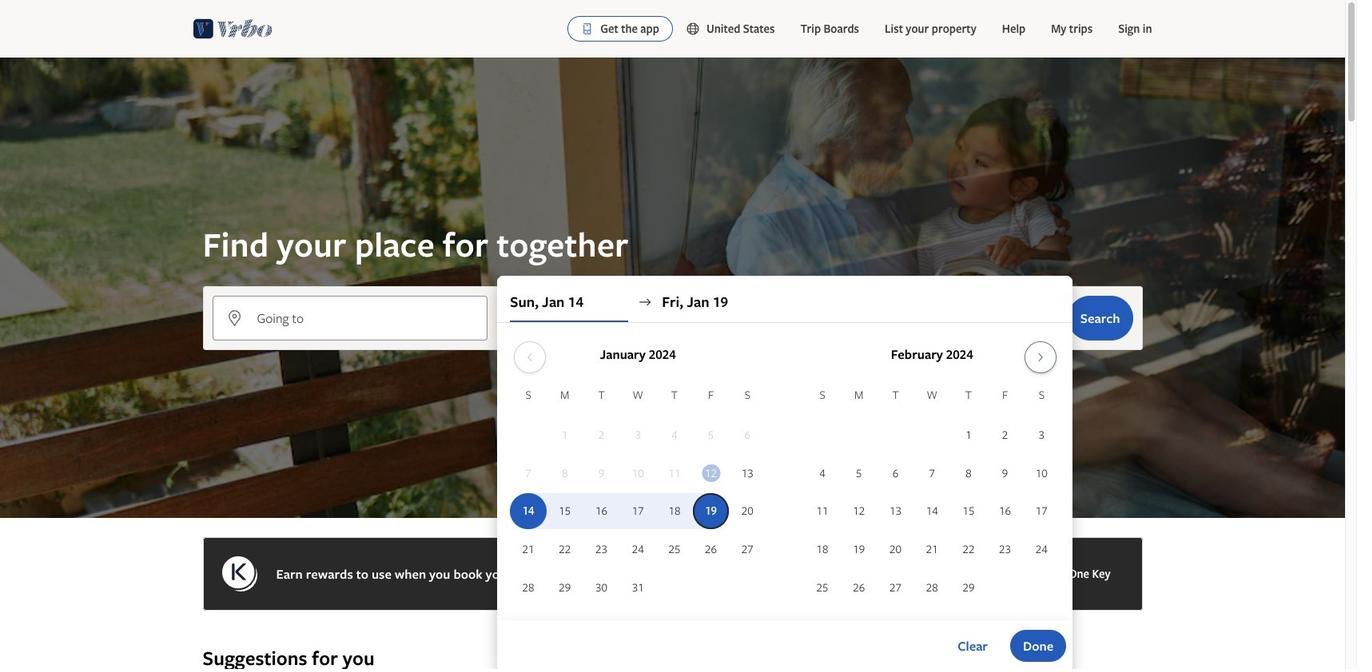 Task type: describe. For each thing, give the bounding box(es) containing it.
wizard region
[[0, 58, 1346, 669]]

today element
[[702, 464, 721, 482]]

recently viewed region
[[193, 621, 1153, 646]]

previous month image
[[521, 351, 540, 364]]

download the app button image
[[582, 22, 594, 35]]

directional image
[[638, 295, 653, 310]]

application inside wizard region
[[510, 335, 1061, 608]]

vrbo logo image
[[193, 16, 272, 42]]



Task type: vqa. For each thing, say whether or not it's contained in the screenshot.
February 2024 Element at the bottom right
yes



Task type: locate. For each thing, give the bounding box(es) containing it.
next month image
[[1031, 351, 1051, 364]]

january 2024 element
[[510, 386, 766, 608]]

february 2024 element
[[805, 386, 1061, 608]]

small image
[[686, 22, 707, 36]]

application
[[510, 335, 1061, 608]]

main content
[[0, 58, 1346, 669]]



